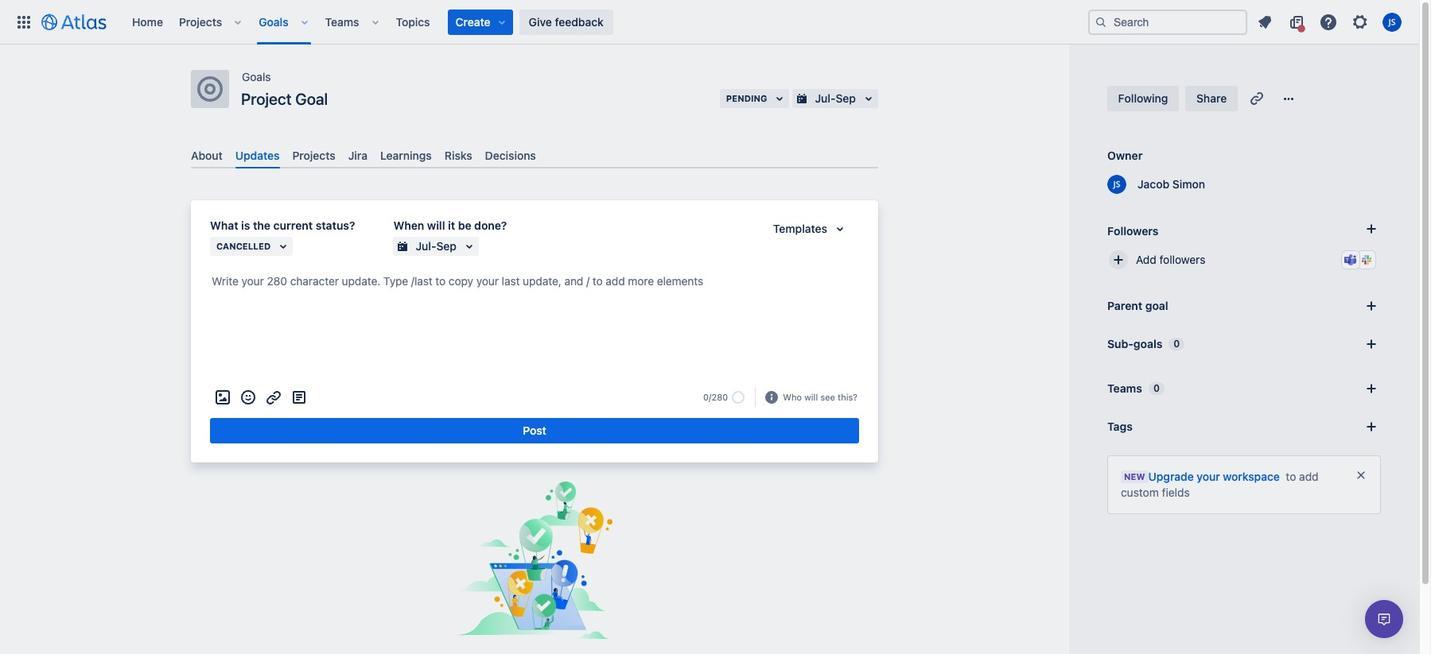 Task type: vqa. For each thing, say whether or not it's contained in the screenshot.
THE WHAT
yes



Task type: describe. For each thing, give the bounding box(es) containing it.
upgrade
[[1148, 470, 1194, 484]]

custom
[[1121, 486, 1159, 500]]

Main content area, start typing to enter text. text field
[[210, 272, 859, 297]]

add followers button
[[1101, 243, 1387, 278]]

risks
[[445, 149, 472, 162]]

followers
[[1107, 224, 1159, 237]]

teams link
[[320, 9, 364, 35]]

home
[[132, 15, 163, 28]]

about
[[191, 149, 223, 162]]

workspace
[[1223, 470, 1280, 484]]

new upgrade your workspace
[[1124, 470, 1280, 484]]

post button
[[210, 419, 859, 444]]

give feedback
[[529, 15, 604, 28]]

who
[[783, 392, 802, 402]]

jul-sep
[[416, 240, 457, 253]]

1 vertical spatial projects
[[292, 149, 336, 162]]

parent goal
[[1107, 299, 1168, 313]]

parent
[[1107, 299, 1143, 313]]

the
[[253, 219, 271, 232]]

1 vertical spatial goals link
[[242, 68, 271, 87]]

fields
[[1162, 486, 1190, 500]]

0 for teams
[[1153, 383, 1160, 395]]

jira
[[348, 149, 368, 162]]

new
[[1124, 472, 1145, 482]]

goals for goals project goal
[[242, 70, 271, 84]]

will for when
[[427, 219, 445, 232]]

give feedback button
[[519, 9, 613, 35]]

followers
[[1160, 253, 1206, 267]]

goals for goals
[[259, 15, 288, 28]]

goals project goal
[[241, 70, 328, 108]]

see
[[821, 392, 835, 402]]

slack logo showing nan channels are connected to this goal image
[[1360, 254, 1373, 267]]

open intercom messenger image
[[1375, 610, 1394, 629]]

goal
[[1145, 299, 1168, 313]]

what
[[210, 219, 238, 232]]

templates
[[773, 222, 827, 236]]

done?
[[474, 219, 507, 232]]

jul-
[[416, 240, 436, 253]]

share
[[1197, 91, 1227, 105]]

tab list containing about
[[185, 142, 885, 169]]

it
[[448, 219, 455, 232]]

to add custom fields
[[1121, 470, 1319, 500]]

share button
[[1185, 86, 1238, 111]]

be
[[458, 219, 471, 232]]

this?
[[838, 392, 858, 402]]

to
[[1286, 470, 1296, 484]]

topics link
[[391, 9, 435, 35]]

add
[[1299, 470, 1319, 484]]

add a follower image
[[1362, 220, 1381, 239]]

updates
[[235, 149, 280, 162]]

projects link
[[174, 9, 227, 35]]

add files, videos, or images image
[[213, 388, 232, 407]]

decisions
[[485, 149, 536, 162]]

insert emoji image
[[239, 388, 258, 407]]

teams inside top element
[[325, 15, 359, 28]]

msteams logo showing  channels are connected to this goal image
[[1344, 254, 1357, 267]]

project
[[241, 90, 292, 108]]

projects inside top element
[[179, 15, 222, 28]]

when
[[393, 219, 424, 232]]

0 vertical spatial goals link
[[254, 9, 293, 35]]



Task type: locate. For each thing, give the bounding box(es) containing it.
sub-
[[1107, 337, 1134, 351]]

help image
[[1319, 12, 1338, 31]]

goal icon image
[[197, 76, 223, 102]]

following
[[1118, 91, 1168, 105]]

is
[[241, 219, 250, 232]]

1 vertical spatial 0
[[1153, 383, 1160, 395]]

1 horizontal spatial projects
[[292, 149, 336, 162]]

banner containing home
[[0, 0, 1419, 45]]

feedback
[[555, 15, 604, 28]]

goals
[[1134, 337, 1163, 351]]

learnings
[[380, 149, 432, 162]]

projects right home
[[179, 15, 222, 28]]

current
[[273, 219, 313, 232]]

0 vertical spatial 0
[[1174, 338, 1180, 350]]

0 horizontal spatial 0
[[1153, 383, 1160, 395]]

0/280
[[703, 392, 728, 403]]

0
[[1174, 338, 1180, 350], [1153, 383, 1160, 395]]

goals up the "goals project goal"
[[259, 15, 288, 28]]

teams
[[325, 15, 359, 28], [1107, 382, 1142, 395]]

status?
[[316, 219, 355, 232]]

goals inside top element
[[259, 15, 288, 28]]

add followers
[[1136, 253, 1206, 267]]

tab list
[[185, 142, 885, 169]]

goals up "project"
[[242, 70, 271, 84]]

owner
[[1107, 149, 1143, 162]]

1 horizontal spatial will
[[804, 392, 818, 402]]

0 vertical spatial teams
[[325, 15, 359, 28]]

projects
[[179, 15, 222, 28], [292, 149, 336, 162]]

will left see
[[804, 392, 818, 402]]

1 vertical spatial will
[[804, 392, 818, 402]]

1 vertical spatial teams
[[1107, 382, 1142, 395]]

0 vertical spatial goals
[[259, 15, 288, 28]]

your
[[1197, 470, 1220, 484]]

who will see this? button
[[781, 390, 859, 405]]

1 horizontal spatial 0
[[1174, 338, 1180, 350]]

banner
[[0, 0, 1419, 45]]

1 vertical spatial goals
[[242, 70, 271, 84]]

when will it be done?
[[393, 219, 507, 232]]

will
[[427, 219, 445, 232], [804, 392, 818, 402]]

projects left jira
[[292, 149, 336, 162]]

add
[[1136, 253, 1157, 267]]

post
[[523, 424, 546, 438]]

add follower image
[[1109, 251, 1128, 270]]

top element
[[10, 0, 1088, 44]]

tags
[[1107, 420, 1133, 434]]

0 right the goals
[[1174, 338, 1180, 350]]

Search field
[[1088, 9, 1247, 35]]

cancelled
[[216, 241, 271, 252]]

close banner image
[[1355, 469, 1368, 482]]

0 horizontal spatial projects
[[179, 15, 222, 28]]

will left "it"
[[427, 219, 445, 232]]

goals link up the "goals project goal"
[[254, 9, 293, 35]]

search image
[[1095, 16, 1107, 28]]

0 down the goals
[[1153, 383, 1160, 395]]

following button
[[1107, 86, 1179, 111]]

insert link image
[[264, 388, 283, 407]]

sep
[[436, 240, 457, 253]]

goals inside the "goals project goal"
[[242, 70, 271, 84]]

teams left topics
[[325, 15, 359, 28]]

jul-sep button
[[393, 237, 479, 256]]

0 horizontal spatial teams
[[325, 15, 359, 28]]

1 horizontal spatial teams
[[1107, 382, 1142, 395]]

goals
[[259, 15, 288, 28], [242, 70, 271, 84]]

0 horizontal spatial will
[[427, 219, 445, 232]]

0 for sub-goals
[[1174, 338, 1180, 350]]

sub-goals
[[1107, 337, 1163, 351]]

cancelled button
[[210, 237, 293, 256]]

goals link
[[254, 9, 293, 35], [242, 68, 271, 87]]

will inside popup button
[[804, 392, 818, 402]]

goals link up "project"
[[242, 68, 271, 87]]

teams up tags at right
[[1107, 382, 1142, 395]]

home link
[[127, 9, 168, 35]]

0 vertical spatial will
[[427, 219, 445, 232]]

topics
[[396, 15, 430, 28]]

0 vertical spatial projects
[[179, 15, 222, 28]]

templates button
[[764, 220, 859, 239]]

who will see this?
[[783, 392, 858, 402]]

what is the current status?
[[210, 219, 355, 232]]

give
[[529, 15, 552, 28]]

goal
[[295, 90, 328, 108]]

will for who
[[804, 392, 818, 402]]



